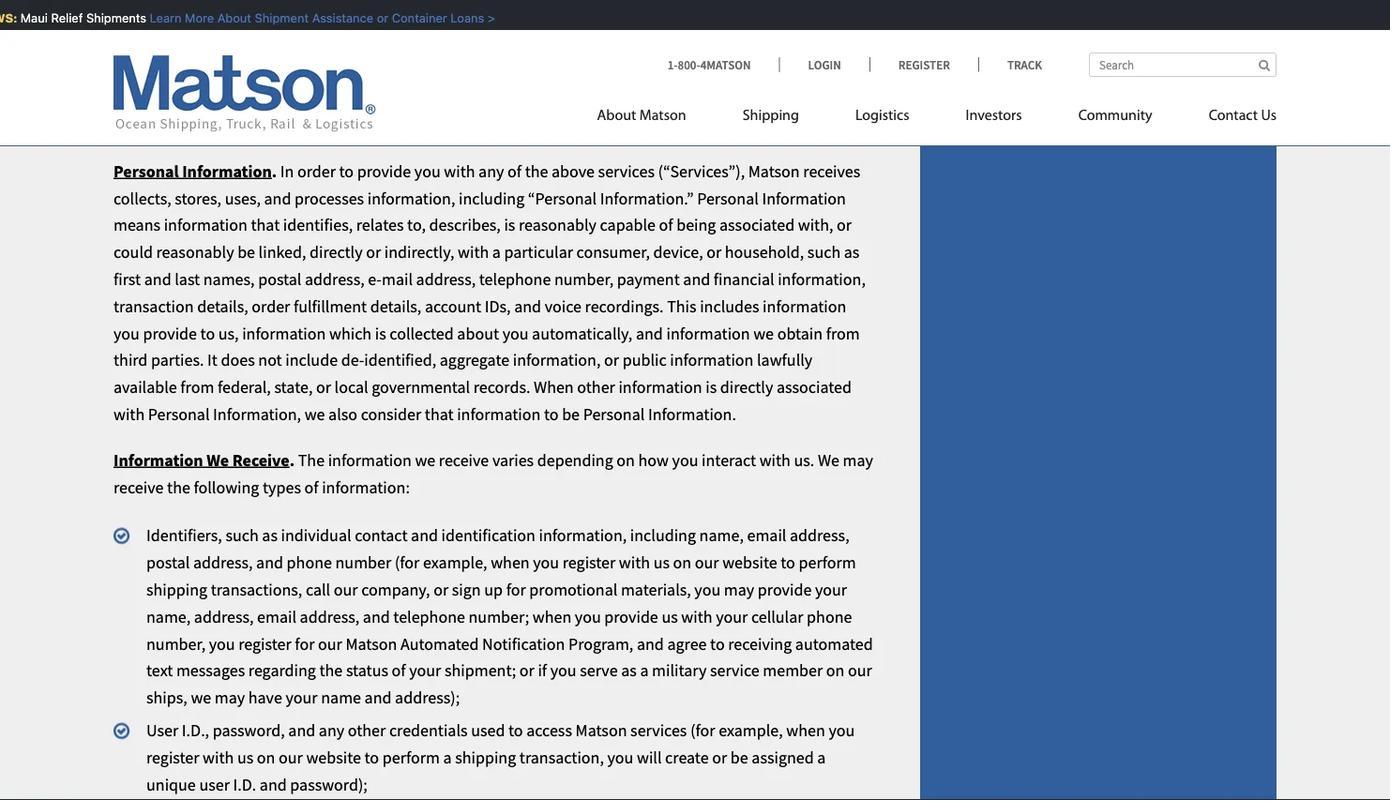 Task type: describe. For each thing, give the bounding box(es) containing it.
and down in
[[264, 188, 291, 209]]

you down "automated"
[[829, 720, 855, 741]]

0 vertical spatial reasonably
[[519, 215, 597, 236]]

we left "also"
[[305, 404, 325, 425]]

this
[[668, 296, 697, 317]]

provide up parties.
[[143, 323, 197, 344]]

community link
[[1051, 99, 1181, 138]]

us down call our company; or
[[201, 105, 218, 127]]

(for inside user i.d., password, and any other credentials used to access matson services (for example, when you register with us on our website to perform a shipping transaction, you will create or be assigned a unique user i.d. and password);
[[691, 720, 716, 741]]

with down available
[[114, 404, 145, 425]]

and right ids,
[[515, 296, 542, 317]]

depending
[[538, 450, 614, 471]]

and up transaction
[[144, 269, 171, 290]]

when
[[534, 377, 574, 398]]

financial
[[714, 269, 775, 290]]

telephone inside in order to provide you with any of the above services ("services"), matson receives collects, stores, uses, and processes information, including "personal information." personal information means information that identifies, relates to, describes, is reasonably capable of being associated with, or could reasonably be linked, directly or indirectly, with a particular consumer, device, or household, such as first and last names, postal address, e-mail address, telephone number, payment and financial information, transaction details, order fulfillment details, account ids, and voice recordings. this includes information you provide to us, information which is collected about you automatically, and information we obtain from third parties. it does not include de-identified, aggregate information, or public information lawfully available from federal, state, or local governmental records. when other information is directly associated with personal information, we also consider that information to be personal information.
[[479, 269, 551, 290]]

for right "up" at the bottom of the page
[[507, 579, 526, 600]]

payment
[[617, 269, 680, 290]]

may inside 'the information we receive varies depending on how you interact with us. we may receive the following types of information:'
[[843, 450, 874, 471]]

or down the being
[[707, 242, 722, 263]]

address, up the fulfillment
[[305, 269, 365, 290]]

the inside identifiers, such as individual contact and identification information, including name, email address, postal address, and phone number (for example, when you register with us on our website to perform shipping transactions, call our company, or sign up for promotional materials, you may provide your name, address, email address, and telephone number; when you provide us with your cellular phone number, you register for our matson automated notification program, and agree to receiving automated text messages regarding the status of your shipment; or if you serve as a military service member on our ships, we may have your name and address);
[[320, 660, 343, 682]]

or left the if
[[520, 660, 535, 682]]

engage us for other services.
[[146, 105, 346, 127]]

engage us for shipping services;
[[146, 7, 369, 29]]

address, down transactions,
[[194, 606, 254, 628]]

ships,
[[146, 687, 188, 709]]

shipment
[[249, 11, 303, 25]]

varies
[[493, 450, 534, 471]]

track link
[[979, 57, 1043, 72]]

de-
[[341, 350, 365, 371]]

4matson
[[701, 57, 751, 72]]

1 vertical spatial is
[[375, 323, 386, 344]]

or left public
[[604, 350, 620, 371]]

on inside 'the information we receive varies depending on how you interact with us. we may receive the following types of information:'
[[617, 450, 635, 471]]

call
[[146, 73, 173, 94]]

1 horizontal spatial receive
[[439, 450, 489, 471]]

to down when
[[544, 404, 559, 425]]

with up describes,
[[444, 161, 475, 182]]

services.
[[286, 105, 346, 127]]

name
[[321, 687, 361, 709]]

ids,
[[485, 296, 511, 317]]

include
[[286, 350, 338, 371]]

we inside identifiers, such as individual contact and identification information, including name, email address, postal address, and phone number (for example, when you register with us on our website to perform shipping transactions, call our company, or sign up for promotional materials, you may provide your name, address, email address, and telephone number; when you provide us with your cellular phone number, you register for our matson automated notification program, and agree to receiving automated text messages regarding the status of your shipment; or if you serve as a military service member on our ships, we may have your name and address);
[[191, 687, 211, 709]]

0 horizontal spatial name,
[[146, 606, 191, 628]]

personal information .
[[114, 161, 280, 182]]

shipping link
[[715, 99, 828, 138]]

with inside user i.d., password, and any other credentials used to access matson services (for example, when you register with us on our website to perform a shipping transaction, you will create or be assigned a unique user i.d. and password);
[[203, 747, 234, 768]]

if
[[538, 660, 547, 682]]

credentials
[[389, 720, 468, 741]]

when inside user i.d., password, and any other credentials used to access matson services (for example, when you register with us on our website to perform a shipping transaction, you will create or be assigned a unique user i.d. and password);
[[787, 720, 826, 741]]

engage for engage us for other services.
[[146, 105, 198, 127]]

track
[[225, 40, 261, 61]]

0 horizontal spatial that
[[251, 215, 280, 236]]

1 horizontal spatial email
[[748, 525, 787, 546]]

federal,
[[218, 377, 271, 398]]

0 vertical spatial other
[[244, 105, 282, 127]]

to up password);
[[365, 747, 379, 768]]

of left above
[[508, 161, 522, 182]]

postal inside identifiers, such as individual contact and identification information, including name, email address, postal address, and phone number (for example, when you register with us on our website to perform shipping transactions, call our company, or sign up for promotional materials, you may provide your name, address, email address, and telephone number; when you provide us with your cellular phone number, you register for our matson automated notification program, and agree to receiving automated text messages regarding the status of your shipment; or if you serve as a military service member on our ships, we may have your name and address);
[[146, 552, 190, 573]]

aggregate
[[440, 350, 510, 371]]

information, inside identifiers, such as individual contact and identification information, including name, email address, postal address, and phone number (for example, when you register with us on our website to perform shipping transactions, call our company, or sign up for promotional materials, you may provide your name, address, email address, and telephone number; when you provide us with your cellular phone number, you register for our matson automated notification program, and agree to receiving automated text messages regarding the status of your shipment; or if you serve as a military service member on our ships, we may have your name and address);
[[539, 525, 627, 546]]

the inside in order to provide you with any of the above services ("services"), matson receives collects, stores, uses, and processes information, including "personal information." personal information means information that identifies, relates to, describes, is reasonably capable of being associated with, or could reasonably be linked, directly or indirectly, with a particular consumer, device, or household, such as first and last names, postal address, e-mail address, telephone number, payment and financial information, transaction details, order fulfillment details, account ids, and voice recordings. this includes information you provide to us, information which is collected about you automatically, and information we obtain from third parties. it does not include de-identified, aggregate information, or public information lawfully available from federal, state, or local governmental records. when other information is directly associated with personal information, we also consider that information to be personal information.
[[525, 161, 549, 182]]

1 horizontal spatial order
[[297, 161, 336, 182]]

does
[[221, 350, 255, 371]]

more
[[179, 11, 208, 25]]

you up messages
[[209, 633, 235, 655]]

service
[[710, 660, 760, 682]]

1 horizontal spatial name,
[[700, 525, 744, 546]]

on up materials,
[[674, 552, 692, 573]]

number
[[336, 552, 392, 573]]

of inside identifiers, such as individual contact and identification information, including name, email address, postal address, and phone number (for example, when you register with us on our website to perform shipping transactions, call our company, or sign up for promotional materials, you may provide your name, address, email address, and telephone number; when you provide us with your cellular phone number, you register for our matson automated notification program, and agree to receiving automated text messages regarding the status of your shipment; or if you serve as a military service member on our ships, we may have your name and address);
[[392, 660, 406, 682]]

services inside in order to provide you with any of the above services ("services"), matson receives collects, stores, uses, and processes information, including "personal information." personal information means information that identifies, relates to, describes, is reasonably capable of being associated with, or could reasonably be linked, directly or indirectly, with a particular consumer, device, or household, such as first and last names, postal address, e-mail address, telephone number, payment and financial information, transaction details, order fulfillment details, account ids, and voice recordings. this includes information you provide to us, information which is collected about you automatically, and information we obtain from third parties. it does not include de-identified, aggregate information, or public information lawfully available from federal, state, or local governmental records. when other information is directly associated with personal information, we also consider that information to be personal information.
[[598, 161, 655, 182]]

1 horizontal spatial from
[[827, 323, 860, 344]]

and up this
[[684, 269, 711, 290]]

to left track
[[207, 40, 222, 61]]

lawfully
[[757, 350, 813, 371]]

0 horizontal spatial receive
[[114, 477, 164, 498]]

means
[[114, 215, 161, 236]]

1 vertical spatial associated
[[777, 377, 852, 398]]

be inside user i.d., password, and any other credentials used to access matson services (for example, when you register with us on our website to perform a shipping transaction, you will create or be assigned a unique user i.d. and password);
[[731, 747, 749, 768]]

password,
[[213, 720, 285, 741]]

such inside identifiers, such as individual contact and identification information, including name, email address, postal address, and phone number (for example, when you register with us on our website to perform shipping transactions, call our company, or sign up for promotional materials, you may provide your name, address, email address, and telephone number; when you provide us with your cellular phone number, you register for our matson automated notification program, and agree to receiving automated text messages regarding the status of your shipment; or if you serve as a military service member on our ships, we may have your name and address);
[[226, 525, 259, 546]]

last
[[175, 269, 200, 290]]

2 horizontal spatial is
[[706, 377, 717, 398]]

it
[[208, 350, 218, 371]]

for down company;
[[221, 105, 241, 127]]

to up cellular
[[781, 552, 796, 573]]

fulfillment
[[294, 296, 367, 317]]

capable
[[600, 215, 656, 236]]

relief
[[45, 11, 77, 25]]

you up 'to,'
[[415, 161, 441, 182]]

1 vertical spatial that
[[425, 404, 454, 425]]

provide down materials,
[[605, 606, 659, 628]]

up
[[485, 579, 503, 600]]

create
[[666, 747, 709, 768]]

local
[[335, 377, 369, 398]]

perform inside user i.d., password, and any other credentials used to access matson services (for example, when you register with us on our website to perform a shipping transaction, you will create or be assigned a unique user i.d. and password);
[[383, 747, 440, 768]]

records.
[[474, 377, 531, 398]]

or right with,
[[837, 215, 852, 236]]

address, down us. in the right bottom of the page
[[790, 525, 850, 546]]

1 vertical spatial register
[[239, 633, 292, 655]]

information, up 'to,'
[[368, 188, 456, 209]]

including inside in order to provide you with any of the above services ("services"), matson receives collects, stores, uses, and processes information, including "personal information." personal information means information that identifies, relates to, describes, is reasonably capable of being associated with, or could reasonably be linked, directly or indirectly, with a particular consumer, device, or household, such as first and last names, postal address, e-mail address, telephone number, payment and financial information, transaction details, order fulfillment details, account ids, and voice recordings. this includes information you provide to us, information which is collected about you automatically, and information we obtain from third parties. it does not include de-identified, aggregate information, or public information lawfully available from federal, state, or local governmental records. when other information is directly associated with personal information, we also consider that information to be personal information.
[[459, 188, 525, 209]]

sign
[[452, 579, 481, 600]]

address, up transactions,
[[193, 552, 253, 573]]

identification
[[442, 525, 536, 546]]

you down ids,
[[503, 323, 529, 344]]

and up transactions,
[[256, 552, 283, 573]]

we up lawfully on the top of page
[[754, 323, 774, 344]]

unique
[[146, 774, 196, 795]]

collects,
[[114, 188, 171, 209]]

0 vertical spatial phone
[[287, 552, 332, 573]]

to left us,
[[200, 323, 215, 344]]

voice
[[545, 296, 582, 317]]

names,
[[203, 269, 255, 290]]

promotional
[[530, 579, 618, 600]]

with up agree
[[682, 606, 713, 628]]

the inside 'the information we receive varies depending on how you interact with us. we may receive the following types of information:'
[[167, 477, 190, 498]]

describes,
[[429, 215, 501, 236]]

blue matson logo with ocean, shipping, truck, rail and logistics written beneath it. image
[[114, 55, 376, 132]]

0 vertical spatial associated
[[720, 215, 795, 236]]

any inside user i.d., password, and any other credentials used to access matson services (for example, when you register with us on our website to perform a shipping transaction, you will create or be assigned a unique user i.d. and password);
[[319, 720, 345, 741]]

parties.
[[151, 350, 204, 371]]

>
[[482, 11, 490, 25]]

register inside user i.d., password, and any other credentials used to access matson services (for example, when you register with us on our website to perform a shipping transaction, you will create or be assigned a unique user i.d. and password);
[[146, 747, 199, 768]]

you up "promotional" at the bottom of page
[[533, 552, 560, 573]]

"personal
[[528, 188, 597, 209]]

transactions,
[[211, 579, 302, 600]]

text
[[146, 660, 173, 682]]

public
[[623, 350, 667, 371]]

information inside in order to provide you with any of the above services ("services"), matson receives collects, stores, uses, and processes information, including "personal information." personal information means information that identifies, relates to, describes, is reasonably capable of being associated with, or could reasonably be linked, directly or indirectly, with a particular consumer, device, or household, such as first and last names, postal address, e-mail address, telephone number, payment and financial information, transaction details, order fulfillment details, account ids, and voice recordings. this includes information you provide to us, information which is collected about you automatically, and information we obtain from third parties. it does not include de-identified, aggregate information, or public information lawfully available from federal, state, or local governmental records. when other information is directly associated with personal information, we also consider that information to be personal information.
[[763, 188, 847, 209]]

cellular
[[752, 606, 804, 628]]

processes
[[295, 188, 364, 209]]

a inside identifiers, such as individual contact and identification information, including name, email address, postal address, and phone number (for example, when you register with us on our website to perform shipping transactions, call our company, or sign up for promotional materials, you may provide your name, address, email address, and telephone number; when you provide us with your cellular phone number, you register for our matson automated notification program, and agree to receiving automated text messages regarding the status of your shipment; or if you serve as a military service member on our ships, we may have your name and address);
[[641, 660, 649, 682]]

you inside 'the information we receive varies depending on how you interact with us. we may receive the following types of information:'
[[673, 450, 699, 471]]

relates
[[356, 215, 404, 236]]

about matson link
[[597, 99, 715, 138]]

to up processes
[[339, 161, 354, 182]]

user
[[199, 774, 230, 795]]

to right agree
[[711, 633, 725, 655]]

you up program,
[[575, 606, 601, 628]]

you right materials,
[[695, 579, 721, 600]]

device,
[[654, 242, 704, 263]]

on inside user i.d., password, and any other credentials used to access matson services (for example, when you register with us on our website to perform a shipping transaction, you will create or be assigned a unique user i.d. and password);
[[257, 747, 275, 768]]

login
[[809, 57, 842, 72]]

identifiers,
[[146, 525, 222, 546]]

and right password,
[[288, 720, 316, 741]]

and right contact
[[411, 525, 438, 546]]

information, down with,
[[778, 269, 866, 290]]

and left agree
[[637, 633, 664, 655]]

example, inside identifiers, such as individual contact and identification information, including name, email address, postal address, and phone number (for example, when you register with us on our website to perform shipping transactions, call our company, or sign up for promotional materials, you may provide your name, address, email address, and telephone number; when you provide us with your cellular phone number, you register for our matson automated notification program, and agree to receiving automated text messages regarding the status of your shipment; or if you serve as a military service member on our ships, we may have your name and address);
[[423, 552, 488, 573]]

0 vertical spatial .
[[272, 161, 277, 182]]

company,
[[362, 579, 430, 600]]

1 horizontal spatial phone
[[807, 606, 853, 628]]

call our company; or
[[146, 73, 292, 94]]

0 horizontal spatial be
[[238, 242, 255, 263]]

0 vertical spatial directly
[[310, 242, 363, 263]]

1 vertical spatial order
[[252, 296, 290, 317]]

program,
[[569, 633, 634, 655]]

0 horizontal spatial from
[[181, 377, 214, 398]]

i.d.
[[233, 774, 256, 795]]

could
[[114, 242, 153, 263]]

address, up "account" at the top left of the page
[[416, 269, 476, 290]]

us down materials,
[[662, 606, 678, 628]]

have
[[248, 687, 282, 709]]

for up regarding
[[295, 633, 315, 655]]

personal up collects,
[[114, 161, 179, 182]]

and right i.d.
[[260, 774, 287, 795]]

personal down available
[[148, 404, 210, 425]]

1 horizontal spatial may
[[724, 579, 755, 600]]

perform inside identifiers, such as individual contact and identification information, including name, email address, postal address, and phone number (for example, when you register with us on our website to perform shipping transactions, call our company, or sign up for promotional materials, you may provide your name, address, email address, and telephone number; when you provide us with your cellular phone number, you register for our matson automated notification program, and agree to receiving automated text messages regarding the status of your shipment; or if you serve as a military service member on our ships, we may have your name and address);
[[799, 552, 857, 573]]

shipments
[[80, 11, 140, 25]]

provide up cellular
[[758, 579, 812, 600]]

or left container
[[371, 11, 383, 25]]

2 vertical spatial as
[[622, 660, 637, 682]]

you up the third
[[114, 323, 140, 344]]

and up public
[[636, 323, 663, 344]]

personal up depending
[[583, 404, 645, 425]]

with down describes,
[[458, 242, 489, 263]]

member
[[763, 660, 823, 682]]

or left sign
[[434, 579, 449, 600]]

search image
[[1260, 59, 1271, 71]]

uses,
[[225, 188, 261, 209]]

our inside user i.d., password, and any other credentials used to access matson services (for example, when you register with us on our website to perform a shipping transaction, you will create or be assigned a unique user i.d. and password);
[[279, 747, 303, 768]]

the
[[298, 450, 325, 471]]

your up "automated"
[[816, 579, 848, 600]]

includes
[[700, 296, 760, 317]]

2 vertical spatial may
[[215, 687, 245, 709]]

contact
[[1209, 108, 1259, 123]]

0 vertical spatial information
[[182, 161, 272, 182]]

you right the if
[[551, 660, 577, 682]]

learn
[[144, 11, 176, 25]]

number, inside in order to provide you with any of the above services ("services"), matson receives collects, stores, uses, and processes information, including "personal information." personal information means information that identifies, relates to, describes, is reasonably capable of being associated with, or could reasonably be linked, directly or indirectly, with a particular consumer, device, or household, such as first and last names, postal address, e-mail address, telephone number, payment and financial information, transaction details, order fulfillment details, account ids, and voice recordings. this includes information you provide to us, information which is collected about you automatically, and information we obtain from third parties. it does not include de-identified, aggregate information, or public information lawfully available from federal, state, or local governmental records. when other information is directly associated with personal information, we also consider that information to be personal information.
[[555, 269, 614, 290]]

of up device,
[[659, 215, 674, 236]]

1-800-4matson
[[668, 57, 751, 72]]

1 horizontal spatial when
[[533, 606, 572, 628]]

address, down call
[[300, 606, 360, 628]]

types
[[263, 477, 301, 498]]

1 vertical spatial .
[[290, 450, 295, 471]]

for up track
[[221, 7, 241, 29]]

user
[[146, 720, 179, 741]]

shipment;
[[445, 660, 516, 682]]



Task type: locate. For each thing, give the bounding box(es) containing it.
0 horizontal spatial details,
[[197, 296, 248, 317]]

postal
[[258, 269, 302, 290], [146, 552, 190, 573]]

1 vertical spatial other
[[578, 377, 616, 398]]

messages
[[176, 660, 245, 682]]

number, inside identifiers, such as individual contact and identification information, including name, email address, postal address, and phone number (for example, when you register with us on our website to perform shipping transactions, call our company, or sign up for promotional materials, you may provide your name, address, email address, and telephone number; when you provide us with your cellular phone number, you register for our matson automated notification program, and agree to receiving automated text messages regarding the status of your shipment; or if you serve as a military service member on our ships, we may have your name and address);
[[146, 633, 206, 655]]

engage for engage us for shipping services;
[[146, 7, 198, 29]]

your down regarding
[[286, 687, 318, 709]]

of
[[508, 161, 522, 182], [659, 215, 674, 236], [305, 477, 319, 498], [392, 660, 406, 682]]

other inside user i.d., password, and any other credentials used to access matson services (for example, when you register with us on our website to perform a shipping transaction, you will create or be assigned a unique user i.d. and password);
[[348, 720, 386, 741]]

information
[[182, 161, 272, 182], [763, 188, 847, 209], [114, 450, 203, 471]]

and down status
[[365, 687, 392, 709]]

request to track shipments;
[[146, 40, 342, 61]]

example, inside user i.d., password, and any other credentials used to access matson services (for example, when you register with us on our website to perform a shipping transaction, you will create or be assigned a unique user i.d. and password);
[[719, 720, 783, 741]]

number, up text
[[146, 633, 206, 655]]

email up cellular
[[748, 525, 787, 546]]

2 vertical spatial shipping
[[455, 747, 516, 768]]

1 horizontal spatial website
[[723, 552, 778, 573]]

any down name
[[319, 720, 345, 741]]

0 vertical spatial email
[[748, 525, 787, 546]]

phone
[[287, 552, 332, 573], [807, 606, 853, 628]]

0 horizontal spatial any
[[319, 720, 345, 741]]

login link
[[780, 57, 870, 72]]

1 horizontal spatial number,
[[555, 269, 614, 290]]

such down following at left bottom
[[226, 525, 259, 546]]

assistance
[[306, 11, 368, 25]]

or
[[371, 11, 383, 25], [277, 73, 292, 94], [837, 215, 852, 236], [366, 242, 381, 263], [707, 242, 722, 263], [604, 350, 620, 371], [316, 377, 331, 398], [434, 579, 449, 600], [520, 660, 535, 682], [713, 747, 728, 768]]

us up materials,
[[654, 552, 670, 573]]

1 vertical spatial (for
[[691, 720, 716, 741]]

we inside 'the information we receive varies depending on how you interact with us. we may receive the following types of information:'
[[415, 450, 436, 471]]

the
[[525, 161, 549, 182], [167, 477, 190, 498], [320, 660, 343, 682]]

with inside 'the information we receive varies depending on how you interact with us. we may receive the following types of information:'
[[760, 450, 791, 471]]

1 engage from the top
[[146, 7, 198, 29]]

access
[[527, 720, 572, 741]]

also
[[329, 404, 358, 425]]

we down messages
[[191, 687, 211, 709]]

2 we from the left
[[818, 450, 840, 471]]

the information we receive varies depending on how you interact with us. we may receive the following types of information:
[[114, 450, 874, 498]]

following
[[194, 477, 259, 498]]

0 vertical spatial register
[[563, 552, 616, 573]]

that down governmental
[[425, 404, 454, 425]]

0 vertical spatial (for
[[395, 552, 420, 573]]

1 vertical spatial name,
[[146, 606, 191, 628]]

0 horizontal spatial such
[[226, 525, 259, 546]]

0 vertical spatial name,
[[700, 525, 744, 546]]

used
[[471, 720, 505, 741]]

provide up relates
[[357, 161, 411, 182]]

container
[[386, 11, 441, 25]]

matson inside in order to provide you with any of the above services ("services"), matson receives collects, stores, uses, and processes information, including "personal information." personal information means information that identifies, relates to, describes, is reasonably capable of being associated with, or could reasonably be linked, directly or indirectly, with a particular consumer, device, or household, such as first and last names, postal address, e-mail address, telephone number, payment and financial information, transaction details, order fulfillment details, account ids, and voice recordings. this includes information you provide to us, information which is collected about you automatically, and information we obtain from third parties. it does not include de-identified, aggregate information, or public information lawfully available from federal, state, or local governmental records. when other information is directly associated with personal information, we also consider that information to be personal information.
[[749, 161, 800, 182]]

0 horizontal spatial directly
[[310, 242, 363, 263]]

any inside in order to provide you with any of the above services ("services"), matson receives collects, stores, uses, and processes information, including "personal information." personal information means information that identifies, relates to, describes, is reasonably capable of being associated with, or could reasonably be linked, directly or indirectly, with a particular consumer, device, or household, such as first and last names, postal address, e-mail address, telephone number, payment and financial information, transaction details, order fulfillment details, account ids, and voice recordings. this includes information you provide to us, information which is collected about you automatically, and information we obtain from third parties. it does not include de-identified, aggregate information, or public information lawfully available from federal, state, or local governmental records. when other information is directly associated with personal information, we also consider that information to be personal information.
[[479, 161, 504, 182]]

information inside 'the information we receive varies depending on how you interact with us. we may receive the following types of information:'
[[328, 450, 412, 471]]

matson inside user i.d., password, and any other credentials used to access matson services (for example, when you register with us on our website to perform a shipping transaction, you will create or be assigned a unique user i.d. and password);
[[576, 720, 627, 741]]

1 vertical spatial number,
[[146, 633, 206, 655]]

logistics
[[856, 108, 910, 123]]

your up 'address);'
[[409, 660, 441, 682]]

0 horizontal spatial number,
[[146, 633, 206, 655]]

2 vertical spatial register
[[146, 747, 199, 768]]

1 horizontal spatial as
[[622, 660, 637, 682]]

services inside user i.d., password, and any other credentials used to access matson services (for example, when you register with us on our website to perform a shipping transaction, you will create or be assigned a unique user i.d. and password);
[[631, 720, 687, 741]]

directly down lawfully on the top of page
[[721, 377, 774, 398]]

1 horizontal spatial about
[[597, 108, 637, 123]]

0 vertical spatial be
[[238, 242, 255, 263]]

0 vertical spatial about
[[211, 11, 246, 25]]

1 vertical spatial engage
[[146, 105, 198, 127]]

postal down identifiers,
[[146, 552, 190, 573]]

1 horizontal spatial such
[[808, 242, 841, 263]]

shipping down used
[[455, 747, 516, 768]]

receive
[[233, 450, 290, 471]]

and
[[264, 188, 291, 209], [144, 269, 171, 290], [684, 269, 711, 290], [515, 296, 542, 317], [636, 323, 663, 344], [411, 525, 438, 546], [256, 552, 283, 573], [363, 606, 390, 628], [637, 633, 664, 655], [365, 687, 392, 709], [288, 720, 316, 741], [260, 774, 287, 795]]

materials,
[[621, 579, 692, 600]]

0 vertical spatial as
[[845, 242, 860, 263]]

any up describes,
[[479, 161, 504, 182]]

0 horizontal spatial phone
[[287, 552, 332, 573]]

1 horizontal spatial reasonably
[[519, 215, 597, 236]]

is up information.
[[706, 377, 717, 398]]

0 horizontal spatial including
[[459, 188, 525, 209]]

engage up request
[[146, 7, 198, 29]]

register up "promotional" at the bottom of page
[[563, 552, 616, 573]]

matson inside about matson link
[[640, 108, 687, 123]]

telephone up ids,
[[479, 269, 551, 290]]

account
[[425, 296, 482, 317]]

1 vertical spatial including
[[631, 525, 696, 546]]

1 horizontal spatial .
[[290, 450, 295, 471]]

third
[[114, 350, 148, 371]]

services up will
[[631, 720, 687, 741]]

you left will
[[608, 747, 634, 768]]

on down password,
[[257, 747, 275, 768]]

user i.d., password, and any other credentials used to access matson services (for example, when you register with us on our website to perform a shipping transaction, you will create or be assigned a unique user i.d. and password);
[[146, 720, 855, 795]]

(for
[[395, 552, 420, 573], [691, 720, 716, 741]]

1 vertical spatial when
[[533, 606, 572, 628]]

identifies,
[[283, 215, 353, 236]]

agree
[[668, 633, 707, 655]]

1 horizontal spatial directly
[[721, 377, 774, 398]]

as right serve
[[622, 660, 637, 682]]

when up assigned
[[787, 720, 826, 741]]

0 vertical spatial number,
[[555, 269, 614, 290]]

0 horizontal spatial may
[[215, 687, 245, 709]]

when up "up" at the bottom of the page
[[491, 552, 530, 573]]

maui relief shipments
[[14, 11, 144, 25]]

available
[[114, 377, 177, 398]]

0 horizontal spatial as
[[262, 525, 278, 546]]

information, up "promotional" at the bottom of page
[[539, 525, 627, 546]]

military
[[652, 660, 707, 682]]

as down receives
[[845, 242, 860, 263]]

2 horizontal spatial may
[[843, 450, 874, 471]]

or inside user i.d., password, and any other credentials used to access matson services (for example, when you register with us on our website to perform a shipping transaction, you will create or be assigned a unique user i.d. and password);
[[713, 747, 728, 768]]

status
[[346, 660, 389, 682]]

with up materials,
[[619, 552, 651, 573]]

2 vertical spatial information
[[114, 450, 203, 471]]

1 vertical spatial postal
[[146, 552, 190, 573]]

be left assigned
[[731, 747, 749, 768]]

1 vertical spatial perform
[[383, 747, 440, 768]]

including up describes,
[[459, 188, 525, 209]]

0 horizontal spatial is
[[375, 323, 386, 344]]

may up cellular
[[724, 579, 755, 600]]

any
[[479, 161, 504, 182], [319, 720, 345, 741]]

0 horizontal spatial perform
[[383, 747, 440, 768]]

regarding
[[249, 660, 316, 682]]

1 details, from the left
[[197, 296, 248, 317]]

1 horizontal spatial perform
[[799, 552, 857, 573]]

such down with,
[[808, 242, 841, 263]]

1 horizontal spatial other
[[348, 720, 386, 741]]

of inside 'the information we receive varies depending on how you interact with us. we may receive the following types of information:'
[[305, 477, 319, 498]]

shipping inside identifiers, such as individual contact and identification information, including name, email address, postal address, and phone number (for example, when you register with us on our website to perform shipping transactions, call our company, or sign up for promotional materials, you may provide your name, address, email address, and telephone number; when you provide us with your cellular phone number, you register for our matson automated notification program, and agree to receiving automated text messages regarding the status of your shipment; or if you serve as a military service member on our ships, we may have your name and address);
[[146, 579, 208, 600]]

us inside user i.d., password, and any other credentials used to access matson services (for example, when you register with us on our website to perform a shipping transaction, you will create or be assigned a unique user i.d. and password);
[[237, 747, 254, 768]]

investors link
[[938, 99, 1051, 138]]

1 horizontal spatial is
[[504, 215, 516, 236]]

serve
[[580, 660, 618, 682]]

information."
[[600, 188, 694, 209]]

associated
[[720, 215, 795, 236], [777, 377, 852, 398]]

of right status
[[392, 660, 406, 682]]

2 vertical spatial when
[[787, 720, 826, 741]]

us
[[1262, 108, 1277, 123]]

and down company,
[[363, 606, 390, 628]]

. left the
[[290, 450, 295, 471]]

0 horizontal spatial about
[[211, 11, 246, 25]]

1 vertical spatial may
[[724, 579, 755, 600]]

number;
[[469, 606, 529, 628]]

0 vertical spatial services
[[598, 161, 655, 182]]

on down "automated"
[[827, 660, 845, 682]]

or left local at the top of the page
[[316, 377, 331, 398]]

("services"),
[[658, 161, 745, 182]]

may right us. in the right bottom of the page
[[843, 450, 874, 471]]

personal
[[114, 161, 179, 182], [698, 188, 759, 209], [148, 404, 210, 425], [583, 404, 645, 425]]

you
[[415, 161, 441, 182], [114, 323, 140, 344], [503, 323, 529, 344], [673, 450, 699, 471], [533, 552, 560, 573], [695, 579, 721, 600], [575, 606, 601, 628], [209, 633, 235, 655], [551, 660, 577, 682], [829, 720, 855, 741], [608, 747, 634, 768]]

about
[[457, 323, 499, 344]]

None search field
[[1090, 53, 1277, 77]]

2 vertical spatial the
[[320, 660, 343, 682]]

reasonably down "personal
[[519, 215, 597, 236]]

information.
[[648, 404, 737, 425]]

1 vertical spatial email
[[257, 606, 297, 628]]

0 vertical spatial the
[[525, 161, 549, 182]]

0 vertical spatial may
[[843, 450, 874, 471]]

2 horizontal spatial register
[[563, 552, 616, 573]]

postal inside in order to provide you with any of the above services ("services"), matson receives collects, stores, uses, and processes information, including "personal information." personal information means information that identifies, relates to, describes, is reasonably capable of being associated with, or could reasonably be linked, directly or indirectly, with a particular consumer, device, or household, such as first and last names, postal address, e-mail address, telephone number, payment and financial information, transaction details, order fulfillment details, account ids, and voice recordings. this includes information you provide to us, information which is collected about you automatically, and information we obtain from third parties. it does not include de-identified, aggregate information, or public information lawfully available from federal, state, or local governmental records. when other information is directly associated with personal information, we also consider that information to be personal information.
[[258, 269, 302, 290]]

shipping
[[743, 108, 800, 123]]

1 vertical spatial shipping
[[146, 579, 208, 600]]

register link
[[870, 57, 979, 72]]

0 horizontal spatial example,
[[423, 552, 488, 573]]

0 vertical spatial telephone
[[479, 269, 551, 290]]

obtain
[[778, 323, 823, 344]]

including up materials,
[[631, 525, 696, 546]]

matson inside identifiers, such as individual contact and identification information, including name, email address, postal address, and phone number (for example, when you register with us on our website to perform shipping transactions, call our company, or sign up for promotional materials, you may provide your name, address, email address, and telephone number; when you provide us with your cellular phone number, you register for our matson automated notification program, and agree to receiving automated text messages regarding the status of your shipment; or if you serve as a military service member on our ships, we may have your name and address);
[[346, 633, 397, 655]]

2 horizontal spatial shipping
[[455, 747, 516, 768]]

details, up us,
[[197, 296, 248, 317]]

1 we from the left
[[207, 450, 229, 471]]

us up request
[[201, 7, 218, 29]]

2 details, from the left
[[371, 296, 422, 317]]

services
[[598, 161, 655, 182], [631, 720, 687, 741]]

your up 'receiving'
[[716, 606, 748, 628]]

1 horizontal spatial details,
[[371, 296, 422, 317]]

address,
[[305, 269, 365, 290], [416, 269, 476, 290], [790, 525, 850, 546], [193, 552, 253, 573], [194, 606, 254, 628], [300, 606, 360, 628]]

with,
[[798, 215, 834, 236]]

first
[[114, 269, 141, 290]]

us
[[201, 7, 218, 29], [201, 105, 218, 127], [654, 552, 670, 573], [662, 606, 678, 628], [237, 747, 254, 768]]

0 vertical spatial any
[[479, 161, 504, 182]]

shipments;
[[264, 40, 342, 61]]

information we receive .
[[114, 450, 298, 471]]

recordings.
[[585, 296, 664, 317]]

that
[[251, 215, 280, 236], [425, 404, 454, 425]]

0 vertical spatial that
[[251, 215, 280, 236]]

0 vertical spatial such
[[808, 242, 841, 263]]

associated down lawfully on the top of page
[[777, 377, 852, 398]]

maui
[[14, 11, 42, 25]]

0 vertical spatial receive
[[439, 450, 489, 471]]

1 horizontal spatial we
[[818, 450, 840, 471]]

1 horizontal spatial be
[[562, 404, 580, 425]]

top menu navigation
[[597, 99, 1277, 138]]

we inside 'the information we receive varies depending on how you interact with us. we may receive the following types of information:'
[[818, 450, 840, 471]]

number, up voice
[[555, 269, 614, 290]]

a right assigned
[[818, 747, 826, 768]]

about inside about matson link
[[597, 108, 637, 123]]

be
[[238, 242, 255, 263], [562, 404, 580, 425], [731, 747, 749, 768]]

perform up cellular
[[799, 552, 857, 573]]

shipping inside user i.d., password, and any other credentials used to access matson services (for example, when you register with us on our website to perform a shipping transaction, you will create or be assigned a unique user i.d. and password);
[[455, 747, 516, 768]]

is right which
[[375, 323, 386, 344]]

order down names,
[[252, 296, 290, 317]]

may
[[843, 450, 874, 471], [724, 579, 755, 600], [215, 687, 245, 709]]

0 vertical spatial perform
[[799, 552, 857, 573]]

0 horizontal spatial (for
[[395, 552, 420, 573]]

to
[[207, 40, 222, 61], [339, 161, 354, 182], [200, 323, 215, 344], [544, 404, 559, 425], [781, 552, 796, 573], [711, 633, 725, 655], [509, 720, 523, 741], [365, 747, 379, 768]]

consider
[[361, 404, 422, 425]]

1 vertical spatial phone
[[807, 606, 853, 628]]

interact
[[702, 450, 757, 471]]

name, down the interact
[[700, 525, 744, 546]]

household,
[[725, 242, 805, 263]]

in
[[280, 161, 294, 182]]

2 horizontal spatial be
[[731, 747, 749, 768]]

register up unique
[[146, 747, 199, 768]]

to right used
[[509, 720, 523, 741]]

1 vertical spatial reasonably
[[156, 242, 234, 263]]

0 horizontal spatial telephone
[[394, 606, 465, 628]]

0 vertical spatial example,
[[423, 552, 488, 573]]

other inside in order to provide you with any of the above services ("services"), matson receives collects, stores, uses, and processes information, including "personal information." personal information means information that identifies, relates to, describes, is reasonably capable of being associated with, or could reasonably be linked, directly or indirectly, with a particular consumer, device, or household, such as first and last names, postal address, e-mail address, telephone number, payment and financial information, transaction details, order fulfillment details, account ids, and voice recordings. this includes information you provide to us, information which is collected about you automatically, and information we obtain from third parties. it does not include de-identified, aggregate information, or public information lawfully available from federal, state, or local governmental records. when other information is directly associated with personal information, we also consider that information to be personal information.
[[578, 377, 616, 398]]

from
[[827, 323, 860, 344], [181, 377, 214, 398]]

matson up transaction, on the left bottom of the page
[[576, 720, 627, 741]]

order
[[297, 161, 336, 182], [252, 296, 290, 317]]

0 vertical spatial shipping
[[244, 7, 305, 29]]

governmental
[[372, 377, 470, 398]]

other right when
[[578, 377, 616, 398]]

0 horizontal spatial the
[[167, 477, 190, 498]]

a inside in order to provide you with any of the above services ("services"), matson receives collects, stores, uses, and processes information, including "personal information." personal information means information that identifies, relates to, describes, is reasonably capable of being associated with, or could reasonably be linked, directly or indirectly, with a particular consumer, device, or household, such as first and last names, postal address, e-mail address, telephone number, payment and financial information, transaction details, order fulfillment details, account ids, and voice recordings. this includes information you provide to us, information which is collected about you automatically, and information we obtain from third parties. it does not include de-identified, aggregate information, or public information lawfully available from federal, state, or local governmental records. when other information is directly associated with personal information, we also consider that information to be personal information.
[[493, 242, 501, 263]]

such
[[808, 242, 841, 263], [226, 525, 259, 546]]

transaction,
[[520, 747, 604, 768]]

shipping
[[244, 7, 305, 29], [146, 579, 208, 600], [455, 747, 516, 768]]

register
[[563, 552, 616, 573], [239, 633, 292, 655], [146, 747, 199, 768]]

when down "promotional" at the bottom of page
[[533, 606, 572, 628]]

0 horizontal spatial when
[[491, 552, 530, 573]]

1-800-4matson link
[[668, 57, 780, 72]]

information up with,
[[763, 188, 847, 209]]

personal down ("services"),
[[698, 188, 759, 209]]

1 vertical spatial such
[[226, 525, 259, 546]]

0 horizontal spatial order
[[252, 296, 290, 317]]

including inside identifiers, such as individual contact and identification information, including name, email address, postal address, and phone number (for example, when you register with us on our website to perform shipping transactions, call our company, or sign up for promotional materials, you may provide your name, address, email address, and telephone number; when you provide us with your cellular phone number, you register for our matson automated notification program, and agree to receiving automated text messages regarding the status of your shipment; or if you serve as a military service member on our ships, we may have your name and address);
[[631, 525, 696, 546]]

website inside identifiers, such as individual contact and identification information, including name, email address, postal address, and phone number (for example, when you register with us on our website to perform shipping transactions, call our company, or sign up for promotional materials, you may provide your name, address, email address, and telephone number; when you provide us with your cellular phone number, you register for our matson automated notification program, and agree to receiving automated text messages regarding the status of your shipment; or if you serve as a military service member on our ships, we may have your name and address);
[[723, 552, 778, 573]]

example,
[[423, 552, 488, 573], [719, 720, 783, 741]]

website inside user i.d., password, and any other credentials used to access matson services (for example, when you register with us on our website to perform a shipping transaction, you will create or be assigned a unique user i.d. and password);
[[306, 747, 361, 768]]

2 horizontal spatial as
[[845, 242, 860, 263]]

0 vertical spatial when
[[491, 552, 530, 573]]

0 horizontal spatial shipping
[[146, 579, 208, 600]]

0 vertical spatial website
[[723, 552, 778, 573]]

shipping up shipments;
[[244, 7, 305, 29]]

0 horizontal spatial reasonably
[[156, 242, 234, 263]]

0 vertical spatial including
[[459, 188, 525, 209]]

(for inside identifiers, such as individual contact and identification information, including name, email address, postal address, and phone number (for example, when you register with us on our website to perform shipping transactions, call our company, or sign up for promotional materials, you may provide your name, address, email address, and telephone number; when you provide us with your cellular phone number, you register for our matson automated notification program, and agree to receiving automated text messages regarding the status of your shipment; or if you serve as a military service member on our ships, we may have your name and address);
[[395, 552, 420, 573]]

matson down 1-
[[640, 108, 687, 123]]

(for up create
[[691, 720, 716, 741]]

address);
[[395, 687, 460, 709]]

associated up household,
[[720, 215, 795, 236]]

2 horizontal spatial other
[[578, 377, 616, 398]]

identifiers, such as individual contact and identification information, including name, email address, postal address, and phone number (for example, when you register with us on our website to perform shipping transactions, call our company, or sign up for promotional materials, you may provide your name, address, email address, and telephone number; when you provide us with your cellular phone number, you register for our matson automated notification program, and agree to receiving automated text messages regarding the status of your shipment; or if you serve as a military service member on our ships, we may have your name and address);
[[146, 525, 874, 709]]

telephone inside identifiers, such as individual contact and identification information, including name, email address, postal address, and phone number (for example, when you register with us on our website to perform shipping transactions, call our company, or sign up for promotional materials, you may provide your name, address, email address, and telephone number; when you provide us with your cellular phone number, you register for our matson automated notification program, and agree to receiving automated text messages regarding the status of your shipment; or if you serve as a military service member on our ships, we may have your name and address);
[[394, 606, 465, 628]]

the up name
[[320, 660, 343, 682]]

2 engage from the top
[[146, 105, 198, 127]]

engage
[[146, 7, 198, 29], [146, 105, 198, 127]]

1 vertical spatial services
[[631, 720, 687, 741]]

information, up when
[[513, 350, 601, 371]]

1 vertical spatial about
[[597, 108, 637, 123]]

we down the consider on the left bottom of the page
[[415, 450, 436, 471]]

e-
[[368, 269, 382, 290]]

reasonably up 'last'
[[156, 242, 234, 263]]

Search search field
[[1090, 53, 1277, 77]]

2 horizontal spatial when
[[787, 720, 826, 741]]

as inside in order to provide you with any of the above services ("services"), matson receives collects, stores, uses, and processes information, including "personal information." personal information means information that identifies, relates to, describes, is reasonably capable of being associated with, or could reasonably be linked, directly or indirectly, with a particular consumer, device, or household, such as first and last names, postal address, e-mail address, telephone number, payment and financial information, transaction details, order fulfillment details, account ids, and voice recordings. this includes information you provide to us, information which is collected about you automatically, and information we obtain from third parties. it does not include de-identified, aggregate information, or public information lawfully available from federal, state, or local governmental records. when other information is directly associated with personal information, we also consider that information to be personal information.
[[845, 242, 860, 263]]

us,
[[218, 323, 239, 344]]

or down shipments;
[[277, 73, 292, 94]]

1 horizontal spatial telephone
[[479, 269, 551, 290]]

or up e-
[[366, 242, 381, 263]]

particular
[[505, 242, 573, 263]]

from down 'it'
[[181, 377, 214, 398]]

a down credentials
[[443, 747, 452, 768]]

1 vertical spatial website
[[306, 747, 361, 768]]

such inside in order to provide you with any of the above services ("services"), matson receives collects, stores, uses, and processes information, including "personal information." personal information means information that identifies, relates to, describes, is reasonably capable of being associated with, or could reasonably be linked, directly or indirectly, with a particular consumer, device, or household, such as first and last names, postal address, e-mail address, telephone number, payment and financial information, transaction details, order fulfillment details, account ids, and voice recordings. this includes information you provide to us, information which is collected about you automatically, and information we obtain from third parties. it does not include de-identified, aggregate information, or public information lawfully available from federal, state, or local governmental records. when other information is directly associated with personal information, we also consider that information to be personal information.
[[808, 242, 841, 263]]

information,
[[213, 404, 301, 425]]

0 vertical spatial postal
[[258, 269, 302, 290]]



Task type: vqa. For each thing, say whether or not it's contained in the screenshot.
Overview associated with Transportation
no



